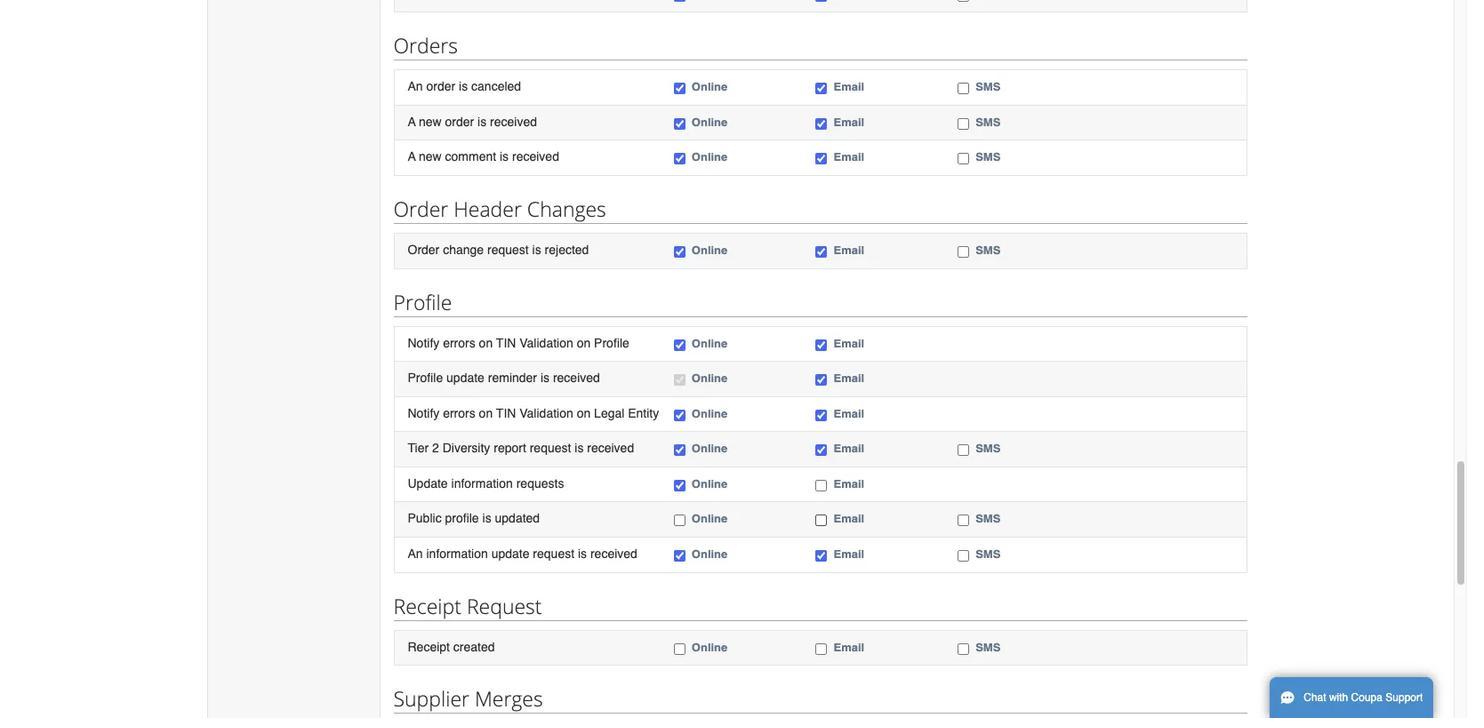 Task type: vqa. For each thing, say whether or not it's contained in the screenshot.
ALERT
no



Task type: describe. For each thing, give the bounding box(es) containing it.
online for profile update reminder is received
[[692, 372, 728, 385]]

notify errors on tin validation on profile
[[408, 336, 629, 350]]

change
[[443, 243, 484, 257]]

email for profile update reminder is received
[[834, 372, 865, 385]]

merges
[[475, 685, 543, 713]]

profile for profile update reminder is received
[[408, 371, 443, 385]]

email for update information requests
[[834, 477, 865, 491]]

new for order
[[419, 115, 442, 129]]

update information requests
[[408, 477, 564, 491]]

2
[[432, 441, 439, 456]]

email for notify errors on tin validation on legal entity
[[834, 407, 865, 420]]

an for an information update request is received
[[408, 547, 423, 561]]

sms for a new comment is received
[[976, 151, 1001, 164]]

on up notify errors on tin validation on legal entity
[[577, 336, 591, 350]]

receipt for receipt request
[[394, 592, 462, 620]]

a new comment is received
[[408, 150, 559, 164]]

tier 2 diversity report request is received
[[408, 441, 634, 456]]

sms for receipt created
[[976, 641, 1001, 654]]

tin for profile
[[496, 336, 516, 350]]

order header changes
[[394, 195, 606, 223]]

order change request is rejected
[[408, 243, 589, 257]]

0 vertical spatial update
[[447, 371, 485, 385]]

an for an order is canceled
[[408, 79, 423, 94]]

update
[[408, 477, 448, 491]]

online for tier 2 diversity report request is received
[[692, 442, 728, 456]]

online for receipt created
[[692, 641, 728, 654]]

online for a new order is received
[[692, 116, 728, 129]]

email for an information update request is received
[[834, 548, 865, 561]]

receipt for receipt created
[[408, 640, 450, 654]]

on down profile update reminder is received
[[479, 406, 493, 420]]

tin for legal
[[496, 406, 516, 420]]

sms for order change request is rejected
[[976, 244, 1001, 257]]

chat with coupa support button
[[1270, 678, 1434, 719]]

sms for an order is canceled
[[976, 80, 1001, 94]]

online for update information requests
[[692, 477, 728, 491]]

email for a new comment is received
[[834, 151, 865, 164]]

validation for legal
[[520, 406, 573, 420]]

online for a new comment is received
[[692, 151, 728, 164]]

errors for notify errors on tin validation on legal entity
[[443, 406, 476, 420]]

a new order is received
[[408, 115, 537, 129]]

diversity
[[443, 441, 490, 456]]

requests
[[516, 477, 564, 491]]

profile
[[445, 512, 479, 526]]

received for a new comment is received
[[512, 150, 559, 164]]

a for a new comment is received
[[408, 150, 416, 164]]

order for order change request is rejected
[[408, 243, 440, 257]]

supplier
[[394, 685, 470, 713]]

received for profile update reminder is received
[[553, 371, 600, 385]]

on up profile update reminder is received
[[479, 336, 493, 350]]

rejected
[[545, 243, 589, 257]]

information for update
[[451, 477, 513, 491]]

notify for notify errors on tin validation on legal entity
[[408, 406, 440, 420]]

an order is canceled
[[408, 79, 521, 94]]

notify for notify errors on tin validation on profile
[[408, 336, 440, 350]]

tier
[[408, 441, 429, 456]]

online for order change request is rejected
[[692, 244, 728, 257]]

public
[[408, 512, 442, 526]]



Task type: locate. For each thing, give the bounding box(es) containing it.
0 vertical spatial an
[[408, 79, 423, 94]]

profile
[[394, 288, 452, 316], [594, 336, 629, 350], [408, 371, 443, 385]]

1 vertical spatial information
[[426, 547, 488, 561]]

2 email from the top
[[834, 116, 865, 129]]

a left comment
[[408, 150, 416, 164]]

header
[[454, 195, 522, 223]]

receipt request
[[394, 592, 542, 620]]

0 vertical spatial order
[[394, 195, 449, 223]]

online for an order is canceled
[[692, 80, 728, 94]]

order left change
[[408, 243, 440, 257]]

orders
[[394, 31, 458, 60]]

an down orders
[[408, 79, 423, 94]]

0 vertical spatial errors
[[443, 336, 476, 350]]

online for an information update request is received
[[692, 548, 728, 561]]

new
[[419, 115, 442, 129], [419, 150, 442, 164]]

request up requests
[[530, 441, 571, 456]]

update left reminder
[[447, 371, 485, 385]]

validation for profile
[[520, 336, 573, 350]]

online for notify errors on tin validation on legal entity
[[692, 407, 728, 420]]

notify up profile update reminder is received
[[408, 336, 440, 350]]

None checkbox
[[674, 83, 686, 95], [958, 83, 970, 95], [674, 118, 686, 130], [816, 118, 828, 130], [674, 153, 686, 165], [816, 153, 828, 165], [958, 153, 970, 165], [816, 246, 828, 258], [958, 246, 970, 258], [674, 339, 686, 351], [816, 410, 828, 421], [674, 480, 686, 492], [816, 480, 828, 492], [816, 515, 828, 527], [958, 550, 970, 562], [674, 83, 686, 95], [958, 83, 970, 95], [674, 118, 686, 130], [816, 118, 828, 130], [674, 153, 686, 165], [816, 153, 828, 165], [958, 153, 970, 165], [816, 246, 828, 258], [958, 246, 970, 258], [674, 339, 686, 351], [816, 410, 828, 421], [674, 480, 686, 492], [816, 480, 828, 492], [816, 515, 828, 527], [958, 550, 970, 562]]

a
[[408, 115, 416, 129], [408, 150, 416, 164]]

0 vertical spatial information
[[451, 477, 513, 491]]

new left comment
[[419, 150, 442, 164]]

0 vertical spatial notify
[[408, 336, 440, 350]]

information up public profile is updated
[[451, 477, 513, 491]]

sms for public profile is updated
[[976, 513, 1001, 526]]

2 tin from the top
[[496, 406, 516, 420]]

an down the public
[[408, 547, 423, 561]]

created
[[453, 640, 495, 654]]

1 sms from the top
[[976, 80, 1001, 94]]

chat
[[1304, 692, 1327, 704]]

an
[[408, 79, 423, 94], [408, 547, 423, 561]]

9 online from the top
[[692, 477, 728, 491]]

5 sms from the top
[[976, 442, 1001, 456]]

report
[[494, 441, 526, 456]]

on
[[479, 336, 493, 350], [577, 336, 591, 350], [479, 406, 493, 420], [577, 406, 591, 420]]

1 vertical spatial order
[[445, 115, 474, 129]]

0 horizontal spatial update
[[447, 371, 485, 385]]

10 online from the top
[[692, 513, 728, 526]]

new for comment
[[419, 150, 442, 164]]

request
[[467, 592, 542, 620]]

1 vertical spatial notify
[[408, 406, 440, 420]]

update down 'updated'
[[492, 547, 530, 561]]

profile down change
[[394, 288, 452, 316]]

errors
[[443, 336, 476, 350], [443, 406, 476, 420]]

email for notify errors on tin validation on profile
[[834, 337, 865, 350]]

tin down profile update reminder is received
[[496, 406, 516, 420]]

1 an from the top
[[408, 79, 423, 94]]

2 new from the top
[[419, 150, 442, 164]]

profile up the tier at the left bottom of page
[[408, 371, 443, 385]]

new down an order is canceled
[[419, 115, 442, 129]]

update
[[447, 371, 485, 385], [492, 547, 530, 561]]

notify errors on tin validation on legal entity
[[408, 406, 659, 420]]

0 vertical spatial order
[[426, 79, 456, 94]]

3 email from the top
[[834, 151, 865, 164]]

profile update reminder is received
[[408, 371, 600, 385]]

0 vertical spatial a
[[408, 115, 416, 129]]

1 email from the top
[[834, 80, 865, 94]]

request
[[487, 243, 529, 257], [530, 441, 571, 456], [533, 547, 575, 561]]

9 email from the top
[[834, 477, 865, 491]]

1 online from the top
[[692, 80, 728, 94]]

11 online from the top
[[692, 548, 728, 561]]

1 new from the top
[[419, 115, 442, 129]]

1 vertical spatial an
[[408, 547, 423, 561]]

3 online from the top
[[692, 151, 728, 164]]

profile for profile
[[394, 288, 452, 316]]

supplier merges
[[394, 685, 543, 713]]

information
[[451, 477, 513, 491], [426, 547, 488, 561]]

order up change
[[394, 195, 449, 223]]

online for public profile is updated
[[692, 513, 728, 526]]

email for order change request is rejected
[[834, 244, 865, 257]]

1 vertical spatial request
[[530, 441, 571, 456]]

1 vertical spatial receipt
[[408, 640, 450, 654]]

4 email from the top
[[834, 244, 865, 257]]

notify up the tier at the left bottom of page
[[408, 406, 440, 420]]

1 horizontal spatial update
[[492, 547, 530, 561]]

2 sms from the top
[[976, 116, 1001, 129]]

email for receipt created
[[834, 641, 865, 654]]

received for a new order is received
[[490, 115, 537, 129]]

2 notify from the top
[[408, 406, 440, 420]]

1 errors from the top
[[443, 336, 476, 350]]

email for a new order is received
[[834, 116, 865, 129]]

support
[[1386, 692, 1423, 704]]

7 online from the top
[[692, 407, 728, 420]]

legal
[[594, 406, 625, 420]]

5 online from the top
[[692, 337, 728, 350]]

0 vertical spatial validation
[[520, 336, 573, 350]]

email for an order is canceled
[[834, 80, 865, 94]]

comment
[[445, 150, 496, 164]]

is
[[459, 79, 468, 94], [478, 115, 487, 129], [500, 150, 509, 164], [532, 243, 541, 257], [541, 371, 550, 385], [575, 441, 584, 456], [483, 512, 492, 526], [578, 547, 587, 561]]

2 online from the top
[[692, 116, 728, 129]]

12 email from the top
[[834, 641, 865, 654]]

sms for an information update request is received
[[976, 548, 1001, 561]]

updated
[[495, 512, 540, 526]]

1 vertical spatial update
[[492, 547, 530, 561]]

received
[[490, 115, 537, 129], [512, 150, 559, 164], [553, 371, 600, 385], [587, 441, 634, 456], [590, 547, 638, 561]]

order down orders
[[426, 79, 456, 94]]

5 email from the top
[[834, 337, 865, 350]]

2 validation from the top
[[520, 406, 573, 420]]

email for tier 2 diversity report request is received
[[834, 442, 865, 456]]

0 vertical spatial tin
[[496, 336, 516, 350]]

request down 'updated'
[[533, 547, 575, 561]]

validation
[[520, 336, 573, 350], [520, 406, 573, 420]]

order
[[394, 195, 449, 223], [408, 243, 440, 257]]

order down an order is canceled
[[445, 115, 474, 129]]

1 validation from the top
[[520, 336, 573, 350]]

changes
[[527, 195, 606, 223]]

validation up reminder
[[520, 336, 573, 350]]

errors up diversity
[[443, 406, 476, 420]]

canceled
[[471, 79, 521, 94]]

online
[[692, 80, 728, 94], [692, 116, 728, 129], [692, 151, 728, 164], [692, 244, 728, 257], [692, 337, 728, 350], [692, 372, 728, 385], [692, 407, 728, 420], [692, 442, 728, 456], [692, 477, 728, 491], [692, 513, 728, 526], [692, 548, 728, 561], [692, 641, 728, 654]]

2 vertical spatial request
[[533, 547, 575, 561]]

a for a new order is received
[[408, 115, 416, 129]]

2 a from the top
[[408, 150, 416, 164]]

1 vertical spatial tin
[[496, 406, 516, 420]]

8 sms from the top
[[976, 641, 1001, 654]]

reminder
[[488, 371, 537, 385]]

order for order header changes
[[394, 195, 449, 223]]

0 vertical spatial new
[[419, 115, 442, 129]]

4 sms from the top
[[976, 244, 1001, 257]]

None checkbox
[[816, 83, 828, 95], [958, 118, 970, 130], [674, 246, 686, 258], [816, 339, 828, 351], [674, 375, 686, 386], [816, 375, 828, 386], [674, 410, 686, 421], [674, 445, 686, 456], [816, 445, 828, 456], [958, 445, 970, 456], [674, 515, 686, 527], [958, 515, 970, 527], [674, 550, 686, 562], [816, 550, 828, 562], [674, 643, 686, 655], [816, 643, 828, 655], [958, 643, 970, 655], [816, 83, 828, 95], [958, 118, 970, 130], [674, 246, 686, 258], [816, 339, 828, 351], [674, 375, 686, 386], [816, 375, 828, 386], [674, 410, 686, 421], [674, 445, 686, 456], [816, 445, 828, 456], [958, 445, 970, 456], [674, 515, 686, 527], [958, 515, 970, 527], [674, 550, 686, 562], [816, 550, 828, 562], [674, 643, 686, 655], [816, 643, 828, 655], [958, 643, 970, 655]]

notify
[[408, 336, 440, 350], [408, 406, 440, 420]]

10 email from the top
[[834, 513, 865, 526]]

0 vertical spatial receipt
[[394, 592, 462, 620]]

email
[[834, 80, 865, 94], [834, 116, 865, 129], [834, 151, 865, 164], [834, 244, 865, 257], [834, 337, 865, 350], [834, 372, 865, 385], [834, 407, 865, 420], [834, 442, 865, 456], [834, 477, 865, 491], [834, 513, 865, 526], [834, 548, 865, 561], [834, 641, 865, 654]]

tin up profile update reminder is received
[[496, 336, 516, 350]]

6 online from the top
[[692, 372, 728, 385]]

a down an order is canceled
[[408, 115, 416, 129]]

coupa
[[1351, 692, 1383, 704]]

errors for notify errors on tin validation on profile
[[443, 336, 476, 350]]

receipt up receipt created
[[394, 592, 462, 620]]

sms for a new order is received
[[976, 116, 1001, 129]]

entity
[[628, 406, 659, 420]]

7 sms from the top
[[976, 548, 1001, 561]]

1 a from the top
[[408, 115, 416, 129]]

tin
[[496, 336, 516, 350], [496, 406, 516, 420]]

8 online from the top
[[692, 442, 728, 456]]

sms for tier 2 diversity report request is received
[[976, 442, 1001, 456]]

11 email from the top
[[834, 548, 865, 561]]

2 vertical spatial profile
[[408, 371, 443, 385]]

information for an
[[426, 547, 488, 561]]

email for public profile is updated
[[834, 513, 865, 526]]

12 online from the top
[[692, 641, 728, 654]]

with
[[1330, 692, 1349, 704]]

6 sms from the top
[[976, 513, 1001, 526]]

1 vertical spatial new
[[419, 150, 442, 164]]

3 sms from the top
[[976, 151, 1001, 164]]

order
[[426, 79, 456, 94], [445, 115, 474, 129]]

an information update request is received
[[408, 547, 638, 561]]

receipt created
[[408, 640, 495, 654]]

validation up tier 2 diversity report request is received
[[520, 406, 573, 420]]

2 an from the top
[[408, 547, 423, 561]]

1 notify from the top
[[408, 336, 440, 350]]

1 vertical spatial order
[[408, 243, 440, 257]]

profile up legal
[[594, 336, 629, 350]]

0 vertical spatial profile
[[394, 288, 452, 316]]

chat with coupa support
[[1304, 692, 1423, 704]]

7 email from the top
[[834, 407, 865, 420]]

1 tin from the top
[[496, 336, 516, 350]]

on left legal
[[577, 406, 591, 420]]

8 email from the top
[[834, 442, 865, 456]]

request down order header changes
[[487, 243, 529, 257]]

receipt left created at the bottom left of page
[[408, 640, 450, 654]]

1 vertical spatial validation
[[520, 406, 573, 420]]

1 vertical spatial errors
[[443, 406, 476, 420]]

6 email from the top
[[834, 372, 865, 385]]

4 online from the top
[[692, 244, 728, 257]]

public profile is updated
[[408, 512, 540, 526]]

1 vertical spatial profile
[[594, 336, 629, 350]]

1 vertical spatial a
[[408, 150, 416, 164]]

receipt
[[394, 592, 462, 620], [408, 640, 450, 654]]

sms
[[976, 80, 1001, 94], [976, 116, 1001, 129], [976, 151, 1001, 164], [976, 244, 1001, 257], [976, 442, 1001, 456], [976, 513, 1001, 526], [976, 548, 1001, 561], [976, 641, 1001, 654]]

0 vertical spatial request
[[487, 243, 529, 257]]

online for notify errors on tin validation on profile
[[692, 337, 728, 350]]

errors up profile update reminder is received
[[443, 336, 476, 350]]

information down 'profile'
[[426, 547, 488, 561]]

2 errors from the top
[[443, 406, 476, 420]]



